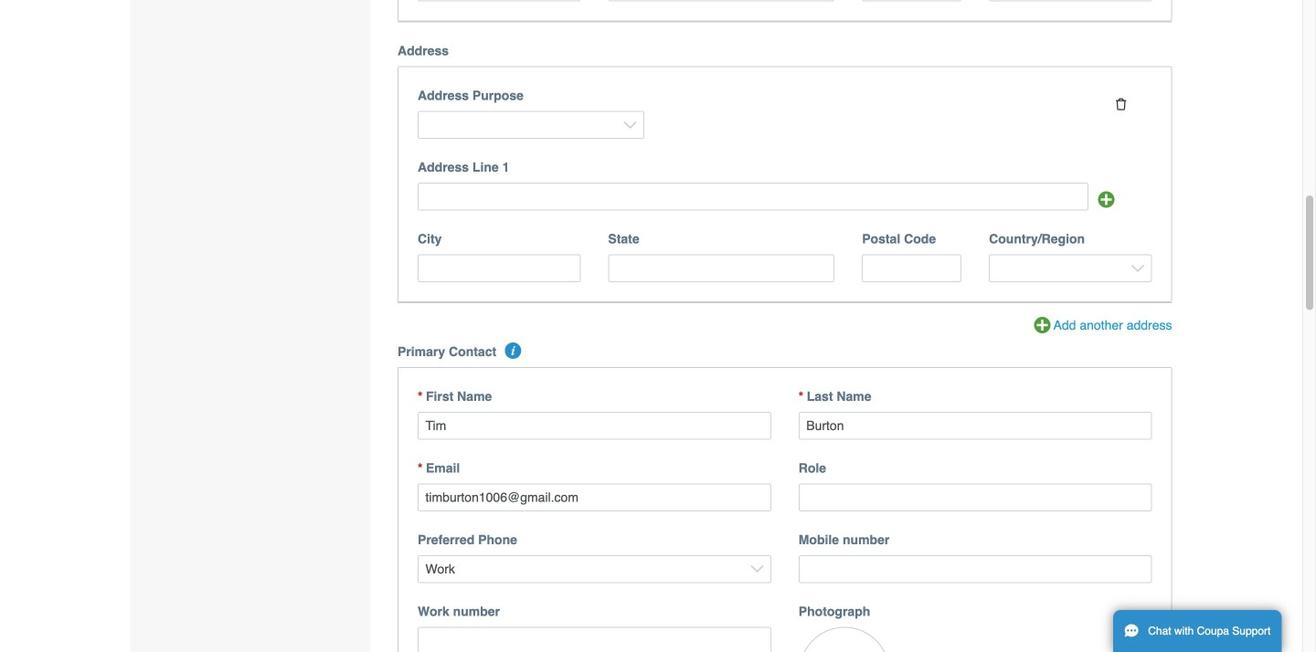 Task type: vqa. For each thing, say whether or not it's contained in the screenshot.
'Add' image
yes



Task type: describe. For each thing, give the bounding box(es) containing it.
add image
[[1098, 192, 1115, 208]]

remove image
[[1115, 98, 1128, 111]]



Task type: locate. For each thing, give the bounding box(es) containing it.
None text field
[[418, 0, 581, 1], [608, 0, 835, 1], [418, 183, 1089, 211], [862, 255, 962, 283], [418, 412, 771, 440], [799, 412, 1153, 440], [418, 484, 771, 512], [799, 484, 1153, 512], [799, 556, 1153, 584], [418, 628, 771, 653], [418, 0, 581, 1], [608, 0, 835, 1], [418, 183, 1089, 211], [862, 255, 962, 283], [418, 412, 771, 440], [799, 412, 1153, 440], [418, 484, 771, 512], [799, 484, 1153, 512], [799, 556, 1153, 584], [418, 628, 771, 653]]

additional information image
[[505, 343, 522, 359]]

None text field
[[862, 0, 962, 1], [418, 255, 581, 283], [608, 255, 835, 283], [862, 0, 962, 1], [418, 255, 581, 283], [608, 255, 835, 283]]

photograph image
[[799, 628, 890, 653]]



